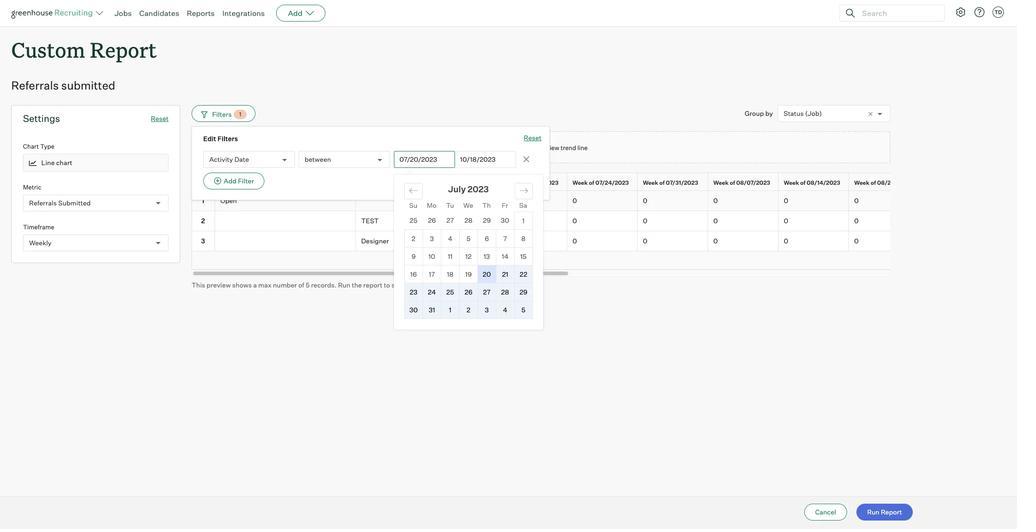 Task type: locate. For each thing, give the bounding box(es) containing it.
0 horizontal spatial 3
[[201, 237, 205, 245]]

3
[[430, 235, 434, 243], [201, 237, 205, 245], [485, 306, 489, 314]]

4 for 4 button to the right
[[503, 306, 508, 314]]

of for 07/24/2023
[[589, 179, 594, 187]]

19 inside 19 button
[[465, 270, 472, 278]]

31 button
[[423, 301, 441, 319]]

view
[[547, 144, 560, 152]]

30 down fr on the left top of page
[[501, 217, 509, 225]]

records.
[[311, 281, 337, 289]]

1 vertical spatial filters
[[218, 135, 238, 143]]

20 button
[[478, 266, 496, 283]]

2 horizontal spatial 2
[[467, 306, 471, 314]]

of for 08/21/2023
[[871, 179, 876, 187]]

1 inside cell
[[202, 197, 204, 205]]

12
[[466, 253, 472, 261]]

requisition
[[432, 179, 463, 187]]

25 for top 25 button
[[410, 217, 418, 225]]

0 horizontal spatial reset
[[151, 115, 169, 123]]

2 up 9 button
[[412, 235, 416, 243]]

1 horizontal spatial 3
[[430, 235, 434, 243]]

0 horizontal spatial 26
[[428, 217, 436, 225]]

id
[[464, 179, 470, 187]]

number
[[273, 281, 297, 289]]

5 up 12
[[467, 235, 471, 243]]

25 button down su
[[405, 212, 423, 230]]

27 down 20 "button"
[[483, 288, 491, 296]]

2 week from the left
[[573, 179, 588, 187]]

add filter
[[224, 177, 254, 185]]

2 button
[[405, 230, 423, 247], [460, 301, 478, 319]]

22 button
[[515, 266, 533, 283]]

30 down 23 at the bottom of the page
[[410, 306, 418, 314]]

1 horizontal spatial to
[[539, 144, 545, 152]]

2 down 19 button
[[467, 306, 471, 314]]

2 button down 19 button
[[460, 301, 478, 319]]

0 vertical spatial 30
[[501, 217, 509, 225]]

1 vertical spatial run
[[338, 281, 351, 289]]

30 button
[[496, 212, 514, 230], [405, 301, 423, 319]]

13 button
[[478, 248, 496, 265]]

29 button down th
[[478, 212, 496, 230]]

0 vertical spatial reset link
[[151, 115, 169, 123]]

27
[[447, 217, 454, 225], [483, 288, 491, 296]]

run inside button
[[867, 509, 880, 517]]

referrals for referrals submitted
[[11, 79, 59, 93]]

week left the 08/21/2023 on the right top of the page
[[855, 179, 870, 187]]

1 horizontal spatial 30
[[501, 217, 509, 225]]

25 button down 18 button
[[441, 284, 459, 301]]

1 vertical spatial (job)
[[239, 179, 255, 187]]

edit
[[203, 135, 216, 143]]

status up open
[[220, 179, 238, 187]]

week inside week of 08/14/2023 column header
[[784, 179, 799, 187]]

19 inside row
[[432, 217, 438, 225]]

(job) down date
[[239, 179, 255, 187]]

17
[[429, 270, 435, 278]]

1 horizontal spatial 1 button
[[515, 212, 533, 230]]

reset link for settings
[[151, 115, 169, 123]]

status (job) inside row
[[220, 179, 255, 187]]

29 button down 22 button
[[515, 284, 533, 301]]

0 horizontal spatial (job)
[[239, 179, 255, 187]]

1 horizontal spatial 19
[[465, 270, 472, 278]]

26 down mo
[[428, 217, 436, 225]]

1 horizontal spatial 2
[[412, 235, 416, 243]]

0 horizontal spatial 4
[[448, 235, 453, 243]]

08/07/2023
[[737, 179, 770, 187]]

of left the 08/21/2023 on the right top of the page
[[871, 179, 876, 187]]

line
[[578, 144, 588, 152]]

27 button down 20 "button"
[[478, 284, 496, 301]]

week for week of 07/31/2023
[[643, 179, 658, 187]]

0 horizontal spatial 27
[[447, 217, 454, 225]]

07/24/2023
[[596, 179, 629, 187]]

0 vertical spatial reset
[[151, 115, 169, 123]]

4 button down 21 button
[[496, 301, 514, 319]]

19 down 12 button
[[465, 270, 472, 278]]

30 button down 23 button
[[405, 301, 423, 319]]

0 horizontal spatial 07/20/2023
[[400, 156, 437, 164]]

8 button
[[515, 230, 533, 247]]

0 horizontal spatial 19
[[432, 217, 438, 225]]

4 row from the top
[[192, 231, 1017, 252]]

2 vertical spatial run
[[867, 509, 880, 517]]

to left view
[[539, 144, 545, 152]]

week for week of 08/21/2023
[[855, 179, 870, 187]]

report left view
[[520, 144, 538, 152]]

1 week from the left
[[502, 179, 517, 187]]

0 vertical spatial 2
[[201, 217, 205, 225]]

0 vertical spatial 28 button
[[460, 212, 478, 230]]

1 horizontal spatial status (job)
[[784, 110, 822, 118]]

5 left records.
[[306, 281, 310, 289]]

of up move forward to switch to the next month icon
[[519, 179, 524, 187]]

report
[[90, 36, 157, 63], [881, 509, 902, 517]]

filters right filter image
[[212, 110, 232, 118]]

3 button down 20 "button"
[[478, 301, 496, 319]]

1 horizontal spatial status
[[784, 110, 804, 118]]

0 horizontal spatial 25 button
[[405, 212, 423, 230]]

0 vertical spatial (job)
[[805, 110, 822, 118]]

configure image
[[955, 7, 967, 18]]

1 down sa
[[522, 217, 525, 225]]

week of 08/14/2023
[[784, 179, 841, 187]]

timeframe
[[23, 223, 54, 231]]

0 horizontal spatial 1 button
[[441, 301, 459, 319]]

24
[[428, 288, 436, 296]]

of left the 08/07/2023 at the right
[[730, 179, 735, 187]]

2 row from the top
[[192, 191, 1017, 211]]

1 horizontal spatial 28 button
[[496, 284, 514, 301]]

run report to view trend line
[[508, 144, 588, 152]]

reset link left filter image
[[151, 115, 169, 123]]

5 button down 22 button
[[515, 301, 533, 319]]

july 2023 region
[[394, 175, 821, 330]]

0 horizontal spatial 25
[[410, 217, 418, 225]]

0 horizontal spatial status
[[220, 179, 238, 187]]

1 horizontal spatial 29 button
[[515, 284, 533, 301]]

6 week from the left
[[855, 179, 870, 187]]

referrals
[[11, 79, 59, 93], [29, 199, 57, 207]]

0 vertical spatial 1 button
[[515, 212, 533, 230]]

27 for the topmost '27' button
[[447, 217, 454, 225]]

trend
[[561, 144, 576, 152]]

reports
[[187, 8, 215, 18]]

filters right edit
[[218, 135, 238, 143]]

reset link up run report to view trend line at the top of page
[[524, 133, 542, 144]]

reset left filter image
[[151, 115, 169, 123]]

10
[[429, 253, 435, 261]]

week inside week of 07/20/2023 column header
[[502, 179, 517, 187]]

add
[[288, 8, 303, 18], [224, 177, 237, 185]]

26 down 19 button
[[465, 288, 473, 296]]

report for custom report
[[90, 36, 157, 63]]

week of 08/14/2023 column header
[[779, 173, 851, 193]]

31
[[429, 306, 435, 314]]

19 button
[[460, 266, 478, 283]]

0 vertical spatial referrals
[[11, 79, 59, 93]]

more
[[404, 281, 420, 289]]

0 vertical spatial report
[[90, 36, 157, 63]]

reset for settings
[[151, 115, 169, 123]]

0 vertical spatial 25
[[410, 217, 418, 225]]

by
[[766, 110, 773, 118]]

status (job) up open
[[220, 179, 255, 187]]

2 vertical spatial 2
[[467, 306, 471, 314]]

add inside button
[[224, 177, 237, 185]]

1 right the 31 "button"
[[449, 306, 452, 314]]

of for 08/14/2023
[[801, 179, 806, 187]]

1 vertical spatial 29 button
[[515, 284, 533, 301]]

0 horizontal spatial to
[[384, 281, 390, 289]]

23 button
[[405, 284, 423, 301]]

status right by
[[784, 110, 804, 118]]

status (job) right by
[[784, 110, 822, 118]]

30 button down fr on the left top of page
[[496, 212, 514, 230]]

1 vertical spatial 07/20/2023
[[525, 179, 559, 187]]

5 down 22
[[522, 306, 526, 314]]

week for week of 07/24/2023
[[573, 179, 588, 187]]

1 vertical spatial 1 button
[[441, 301, 459, 319]]

move forward to switch to the next month image
[[519, 187, 528, 195]]

of left 07/24/2023
[[589, 179, 594, 187]]

report inside 'run report' button
[[881, 509, 902, 517]]

0 vertical spatial 19
[[432, 217, 438, 225]]

1 horizontal spatial 26
[[465, 288, 473, 296]]

of left 07/31/2023
[[660, 179, 665, 187]]

2 inside 2 cell
[[201, 217, 205, 225]]

shows
[[232, 281, 252, 289]]

filters
[[212, 110, 232, 118], [218, 135, 238, 143]]

1 horizontal spatial reset link
[[524, 133, 542, 144]]

week inside week of 07/31/2023 column header
[[643, 179, 658, 187]]

27 button
[[441, 212, 460, 230], [478, 284, 496, 301]]

2 for 2 cell
[[201, 217, 205, 225]]

0 vertical spatial 4
[[448, 235, 453, 243]]

1 button down sa
[[515, 212, 533, 230]]

28 down we
[[465, 217, 473, 225]]

3 up '10'
[[430, 235, 434, 243]]

4
[[448, 235, 453, 243], [503, 306, 508, 314]]

0 horizontal spatial 4 button
[[441, 230, 459, 247]]

5 button up 12
[[460, 230, 478, 247]]

weekly
[[29, 239, 52, 247]]

to left the see
[[384, 281, 390, 289]]

28 down 21 button
[[501, 288, 509, 296]]

week inside week of 08/07/2023 column header
[[714, 179, 729, 187]]

3 week from the left
[[643, 179, 658, 187]]

1 vertical spatial report
[[363, 281, 383, 289]]

week of 07/24/2023
[[573, 179, 629, 187]]

chart
[[23, 143, 39, 150]]

july
[[448, 184, 466, 195]]

0 vertical spatial status (job)
[[784, 110, 822, 118]]

1 vertical spatial 29
[[520, 288, 528, 296]]

07/20/2023
[[400, 156, 437, 164], [525, 179, 559, 187]]

0 horizontal spatial 30
[[410, 306, 418, 314]]

results.
[[421, 281, 444, 289]]

26 button
[[423, 212, 441, 230], [460, 284, 478, 301]]

27 button down tu
[[441, 212, 460, 230]]

1 vertical spatial status (job)
[[220, 179, 255, 187]]

19 down mo
[[432, 217, 438, 225]]

1 horizontal spatial 27
[[483, 288, 491, 296]]

5 button
[[460, 230, 478, 247], [515, 301, 533, 319]]

0 horizontal spatial 29
[[483, 217, 491, 225]]

25 down su
[[410, 217, 418, 225]]

week of 07/20/2023 column header
[[497, 173, 569, 193]]

Search text field
[[860, 6, 936, 20]]

see
[[392, 281, 402, 289]]

week of 08/21/2023
[[855, 179, 911, 187]]

of left 08/14/2023
[[801, 179, 806, 187]]

week left 07/24/2023
[[573, 179, 588, 187]]

26 button down 19 button
[[460, 284, 478, 301]]

row containing 3
[[192, 231, 1017, 252]]

1 horizontal spatial add
[[288, 8, 303, 18]]

5
[[467, 235, 471, 243], [306, 281, 310, 289], [522, 306, 526, 314]]

2023
[[468, 184, 489, 195]]

0 vertical spatial to
[[539, 144, 545, 152]]

week left 07/31/2023
[[643, 179, 658, 187]]

25 down 18 button
[[446, 288, 454, 296]]

(job)
[[805, 110, 822, 118], [239, 179, 255, 187]]

0 horizontal spatial status (job)
[[220, 179, 255, 187]]

28 button down we
[[460, 212, 478, 230]]

2
[[201, 217, 205, 225], [412, 235, 416, 243], [467, 306, 471, 314]]

1 horizontal spatial 26 button
[[460, 284, 478, 301]]

1 horizontal spatial 5
[[467, 235, 471, 243]]

of inside 'column header'
[[589, 179, 594, 187]]

0 vertical spatial status
[[784, 110, 804, 118]]

(job) right by
[[805, 110, 822, 118]]

referrals up settings
[[11, 79, 59, 93]]

report right the
[[363, 281, 383, 289]]

1 vertical spatial 2 button
[[460, 301, 478, 319]]

edit filters
[[203, 135, 238, 143]]

week left 08/14/2023
[[784, 179, 799, 187]]

1 button right the 31 "button"
[[441, 301, 459, 319]]

15
[[520, 253, 527, 261]]

1 row from the top
[[192, 173, 1017, 193]]

1 horizontal spatial 4
[[503, 306, 508, 314]]

27 down tu
[[447, 217, 454, 225]]

week inside week of 07/24/2023 'column header'
[[573, 179, 588, 187]]

4 week from the left
[[714, 179, 729, 187]]

5 week from the left
[[784, 179, 799, 187]]

4 down 21 button
[[503, 306, 508, 314]]

0 horizontal spatial 29 button
[[478, 212, 496, 230]]

row
[[192, 173, 1017, 193], [192, 191, 1017, 211], [192, 211, 1017, 231], [192, 231, 1017, 252]]

1 vertical spatial to
[[384, 281, 390, 289]]

1 vertical spatial 3 button
[[478, 301, 496, 319]]

0 vertical spatial 4 button
[[441, 230, 459, 247]]

3 inside cell
[[201, 237, 205, 245]]

0 vertical spatial 3 button
[[423, 230, 441, 247]]

1 up 2 cell
[[202, 197, 204, 205]]

week up fr on the left top of page
[[502, 179, 517, 187]]

30
[[501, 217, 509, 225], [410, 306, 418, 314]]

run report
[[867, 509, 902, 517]]

run report button
[[857, 504, 913, 521]]

1 vertical spatial reset
[[524, 134, 542, 142]]

referrals down metric
[[29, 199, 57, 207]]

reports link
[[187, 8, 215, 18]]

07/20/2023 up move forward to switch to the next month icon
[[525, 179, 559, 187]]

preview
[[207, 281, 231, 289]]

3 down 20 "button"
[[485, 306, 489, 314]]

16
[[410, 270, 417, 278]]

table
[[192, 173, 1017, 270]]

sa
[[519, 202, 527, 210]]

1 horizontal spatial reset
[[524, 134, 542, 142]]

add inside popup button
[[288, 8, 303, 18]]

0 horizontal spatial 5 button
[[460, 230, 478, 247]]

4 button right 50
[[441, 230, 459, 247]]

25 for rightmost 25 button
[[446, 288, 454, 296]]

1 vertical spatial 27 button
[[478, 284, 496, 301]]

1 horizontal spatial run
[[508, 144, 519, 152]]

week left the 08/07/2023 at the right
[[714, 179, 729, 187]]

0 horizontal spatial report
[[363, 281, 383, 289]]

0 vertical spatial add
[[288, 8, 303, 18]]

report for run report
[[881, 509, 902, 517]]

0 horizontal spatial 26 button
[[423, 212, 441, 230]]

1 vertical spatial 4 button
[[496, 301, 514, 319]]

cell
[[356, 191, 427, 211], [427, 191, 497, 211], [215, 211, 356, 231], [215, 231, 356, 252]]

1 vertical spatial 19
[[465, 270, 472, 278]]

3 row from the top
[[192, 211, 1017, 231]]

1
[[239, 111, 241, 118], [202, 197, 204, 205], [522, 217, 525, 225], [449, 306, 452, 314]]

move backward to switch to the previous month image
[[409, 187, 418, 195]]

0 horizontal spatial report
[[90, 36, 157, 63]]

29 down th
[[483, 217, 491, 225]]

week for week of 07/20/2023
[[502, 179, 517, 187]]

2 horizontal spatial 5
[[522, 306, 526, 314]]

1 horizontal spatial 30 button
[[496, 212, 514, 230]]

26 button down mo
[[423, 212, 441, 230]]

27 for the rightmost '27' button
[[483, 288, 491, 296]]

row group
[[192, 191, 1017, 252]]

0 vertical spatial 25 button
[[405, 212, 423, 230]]

2 button up 9 button
[[405, 230, 423, 247]]

29 down 22
[[520, 288, 528, 296]]

3 down 2 cell
[[201, 237, 205, 245]]

requisition id
[[432, 179, 470, 187]]

1 horizontal spatial 07/20/2023
[[525, 179, 559, 187]]

4 right 50
[[448, 235, 453, 243]]

1 horizontal spatial 4 button
[[496, 301, 514, 319]]

integrations
[[222, 8, 265, 18]]

21 button
[[496, 266, 514, 283]]

1 vertical spatial 26
[[465, 288, 473, 296]]

1 horizontal spatial 25
[[446, 288, 454, 296]]

28 button down 21 button
[[496, 284, 514, 301]]

week for week of 08/07/2023
[[714, 179, 729, 187]]

2 down 1 cell
[[201, 217, 205, 225]]

07/20/2023 up move backward to switch to the previous month image
[[400, 156, 437, 164]]

2 horizontal spatial 3
[[485, 306, 489, 314]]

reset up run report to view trend line at the top of page
[[524, 134, 542, 142]]

3 button up '10'
[[423, 230, 441, 247]]

week of 07/31/2023
[[643, 179, 698, 187]]



Task type: vqa. For each thing, say whether or not it's contained in the screenshot.
bottom the offers and hiring
no



Task type: describe. For each thing, give the bounding box(es) containing it.
16 button
[[405, 266, 423, 283]]

1 cell
[[192, 191, 215, 211]]

11
[[448, 253, 453, 261]]

30 for 30 button to the top
[[501, 217, 509, 225]]

settings
[[23, 113, 60, 125]]

26 for the bottom 26 button
[[465, 288, 473, 296]]

20
[[483, 270, 491, 278]]

chart type
[[23, 143, 54, 150]]

0 horizontal spatial 28
[[465, 217, 473, 225]]

candidates link
[[139, 8, 179, 18]]

line
[[41, 159, 55, 167]]

1 vertical spatial 30 button
[[405, 301, 423, 319]]

14 button
[[496, 248, 514, 265]]

filter image
[[200, 111, 208, 119]]

custom
[[11, 36, 85, 63]]

we
[[464, 202, 473, 210]]

3 for rightmost 3 button
[[485, 306, 489, 314]]

1 for 1 cell
[[202, 197, 204, 205]]

add for add
[[288, 8, 303, 18]]

week for week of 08/14/2023
[[784, 179, 799, 187]]

week of 07/24/2023 column header
[[567, 173, 640, 193]]

1 horizontal spatial 5 button
[[515, 301, 533, 319]]

0 vertical spatial 2 button
[[405, 230, 423, 247]]

week of 07/31/2023 column header
[[638, 173, 710, 193]]

10/18/2023
[[460, 156, 496, 164]]

08/21/2023
[[877, 179, 911, 187]]

18 button
[[441, 266, 459, 283]]

td button
[[991, 5, 1006, 20]]

0 vertical spatial 5
[[467, 235, 471, 243]]

3 for the left 3 button
[[430, 235, 434, 243]]

line chart
[[41, 159, 72, 167]]

integrations link
[[222, 8, 265, 18]]

3 for the 3 cell
[[201, 237, 205, 245]]

12 button
[[460, 248, 478, 265]]

0 vertical spatial 26 button
[[423, 212, 441, 230]]

max
[[258, 281, 272, 289]]

0 horizontal spatial run
[[338, 281, 351, 289]]

3 cell
[[192, 231, 215, 252]]

candidates
[[139, 8, 179, 18]]

add filter button
[[203, 173, 264, 190]]

add button
[[276, 5, 326, 22]]

row containing status (job)
[[192, 173, 1017, 193]]

08/14/2023
[[807, 179, 841, 187]]

designer
[[361, 237, 389, 245]]

activity
[[209, 156, 233, 164]]

filter
[[238, 177, 254, 185]]

week of 08/07/2023 column header
[[708, 173, 781, 193]]

this preview shows a max number of 5 records. run the report to see more results.
[[192, 281, 444, 289]]

submitted
[[58, 199, 91, 207]]

0 vertical spatial 30 button
[[496, 212, 514, 230]]

1 horizontal spatial 27 button
[[478, 284, 496, 301]]

10 button
[[423, 248, 441, 265]]

status inside row
[[220, 179, 238, 187]]

1 horizontal spatial 2 button
[[460, 301, 478, 319]]

2 for right 2 'button'
[[467, 306, 471, 314]]

2 vertical spatial 5
[[522, 306, 526, 314]]

0 horizontal spatial 3 button
[[423, 230, 441, 247]]

1 vertical spatial 28 button
[[496, 284, 514, 301]]

add for add filter
[[224, 177, 237, 185]]

50
[[432, 237, 440, 245]]

07/20/2023 inside column header
[[525, 179, 559, 187]]

23
[[410, 288, 418, 296]]

tu
[[446, 202, 454, 210]]

4 for 4 button to the left
[[448, 235, 453, 243]]

1 for 1 button to the top
[[522, 217, 525, 225]]

0 vertical spatial 29
[[483, 217, 491, 225]]

26 for the top 26 button
[[428, 217, 436, 225]]

9 button
[[405, 248, 423, 265]]

0 vertical spatial 27 button
[[441, 212, 460, 230]]

14
[[502, 253, 509, 261]]

jobs
[[115, 8, 132, 18]]

referrals submitted
[[29, 199, 91, 207]]

30 for 30 button to the bottom
[[410, 306, 418, 314]]

6
[[485, 235, 489, 243]]

group by
[[745, 110, 773, 118]]

activity date
[[209, 156, 249, 164]]

1 horizontal spatial 3 button
[[478, 301, 496, 319]]

table containing 1
[[192, 173, 1017, 270]]

row group containing 1
[[192, 191, 1017, 252]]

0 horizontal spatial 5
[[306, 281, 310, 289]]

cancel
[[815, 509, 836, 517]]

jobs link
[[115, 8, 132, 18]]

reset for edit filters
[[524, 134, 542, 142]]

1 horizontal spatial report
[[520, 144, 538, 152]]

row containing 2
[[192, 211, 1017, 231]]

group
[[745, 110, 764, 118]]

referrals for referrals submitted
[[29, 199, 57, 207]]

8
[[522, 235, 526, 243]]

1 for leftmost 1 button
[[449, 306, 452, 314]]

11 button
[[441, 248, 459, 265]]

(job) inside row
[[239, 179, 255, 187]]

reset link for edit filters
[[524, 133, 542, 144]]

chart
[[56, 159, 72, 167]]

open
[[220, 197, 237, 205]]

date
[[234, 156, 249, 164]]

21
[[502, 270, 508, 278]]

cancel button
[[805, 504, 847, 521]]

1 vertical spatial 26 button
[[460, 284, 478, 301]]

fr
[[502, 202, 508, 210]]

of for 07/31/2023
[[660, 179, 665, 187]]

referrals submitted
[[11, 79, 115, 93]]

18
[[447, 270, 454, 278]]

17 button
[[423, 266, 441, 283]]

1 horizontal spatial 25 button
[[441, 284, 459, 301]]

july 2023
[[448, 184, 489, 195]]

su
[[409, 202, 418, 210]]

the
[[352, 281, 362, 289]]

greenhouse recruiting image
[[11, 8, 96, 19]]

2 cell
[[192, 211, 215, 231]]

week of 08/07/2023
[[714, 179, 770, 187]]

of right the "number"
[[298, 281, 304, 289]]

custom report
[[11, 36, 157, 63]]

run for run report to view trend line
[[508, 144, 519, 152]]

0 vertical spatial 5 button
[[460, 230, 478, 247]]

7
[[503, 235, 507, 243]]

week of 07/20/2023
[[502, 179, 559, 187]]

2 for top 2 'button'
[[412, 235, 416, 243]]

22
[[520, 270, 527, 278]]

td button
[[993, 7, 1004, 18]]

13
[[484, 253, 490, 261]]

0 horizontal spatial 28 button
[[460, 212, 478, 230]]

1 right filter image
[[239, 111, 241, 118]]

between
[[305, 156, 331, 164]]

0 vertical spatial filters
[[212, 110, 232, 118]]

a
[[253, 281, 257, 289]]

of for 08/07/2023
[[730, 179, 735, 187]]

1 vertical spatial 28
[[501, 288, 509, 296]]

test
[[361, 217, 379, 225]]

7 button
[[496, 230, 514, 247]]

of for 07/20/2023
[[519, 179, 524, 187]]

run for run report
[[867, 509, 880, 517]]

metric
[[23, 184, 41, 191]]

15 button
[[515, 248, 533, 265]]

row containing 1
[[192, 191, 1017, 211]]



